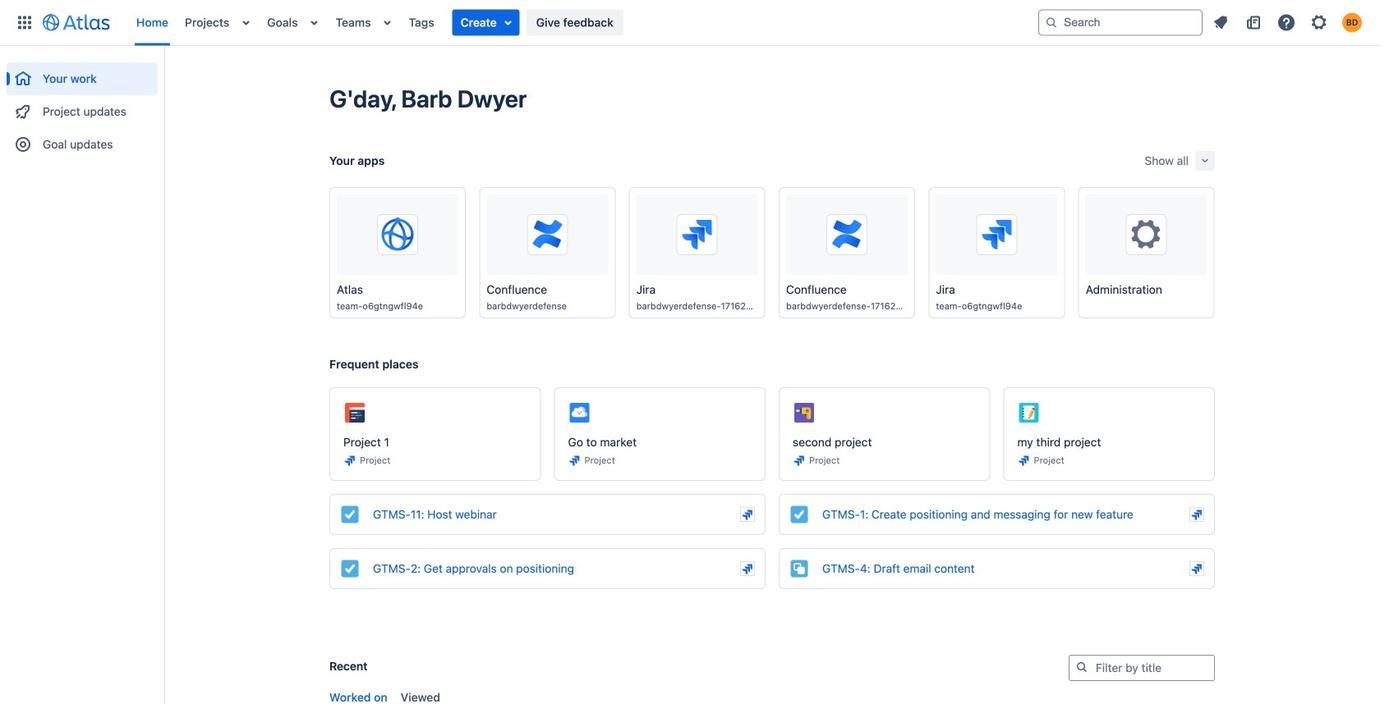 Task type: locate. For each thing, give the bounding box(es) containing it.
0 horizontal spatial list
[[128, 0, 1039, 46]]

top element
[[10, 0, 1039, 46]]

Search field
[[1039, 9, 1203, 36]]

1 horizontal spatial list
[[1206, 9, 1370, 36]]

None search field
[[1039, 9, 1203, 36]]

search image
[[1076, 661, 1089, 675]]

0 vertical spatial settings image
[[1310, 13, 1329, 32]]

list item inside top element
[[452, 9, 520, 36]]

settings image
[[1310, 13, 1329, 32], [1127, 215, 1166, 255]]

tab list
[[323, 685, 1215, 705]]

switch to... image
[[15, 13, 35, 32]]

Filter by title field
[[1070, 657, 1214, 680]]

banner
[[0, 0, 1380, 46]]

list item
[[452, 9, 520, 36]]

notifications image
[[1211, 13, 1231, 32]]

jira image
[[343, 454, 357, 468], [343, 454, 357, 468], [1018, 454, 1031, 468], [741, 509, 754, 522], [741, 509, 754, 522], [1191, 509, 1204, 522], [1191, 509, 1204, 522]]

group
[[7, 46, 158, 166]]

0 horizontal spatial settings image
[[1127, 215, 1166, 255]]

search image
[[1045, 16, 1058, 29]]

1 horizontal spatial settings image
[[1310, 13, 1329, 32]]

account image
[[1343, 13, 1362, 32]]

list
[[128, 0, 1039, 46], [1206, 9, 1370, 36]]

jira image
[[568, 454, 581, 468], [568, 454, 581, 468], [793, 454, 806, 468], [793, 454, 806, 468], [1018, 454, 1031, 468], [741, 563, 754, 576], [741, 563, 754, 576], [1191, 563, 1204, 576], [1191, 563, 1204, 576]]



Task type: describe. For each thing, give the bounding box(es) containing it.
expand icon image
[[1199, 154, 1212, 168]]

help image
[[1277, 13, 1297, 32]]

1 vertical spatial settings image
[[1127, 215, 1166, 255]]



Task type: vqa. For each thing, say whether or not it's contained in the screenshot.
add goals Icon
no



